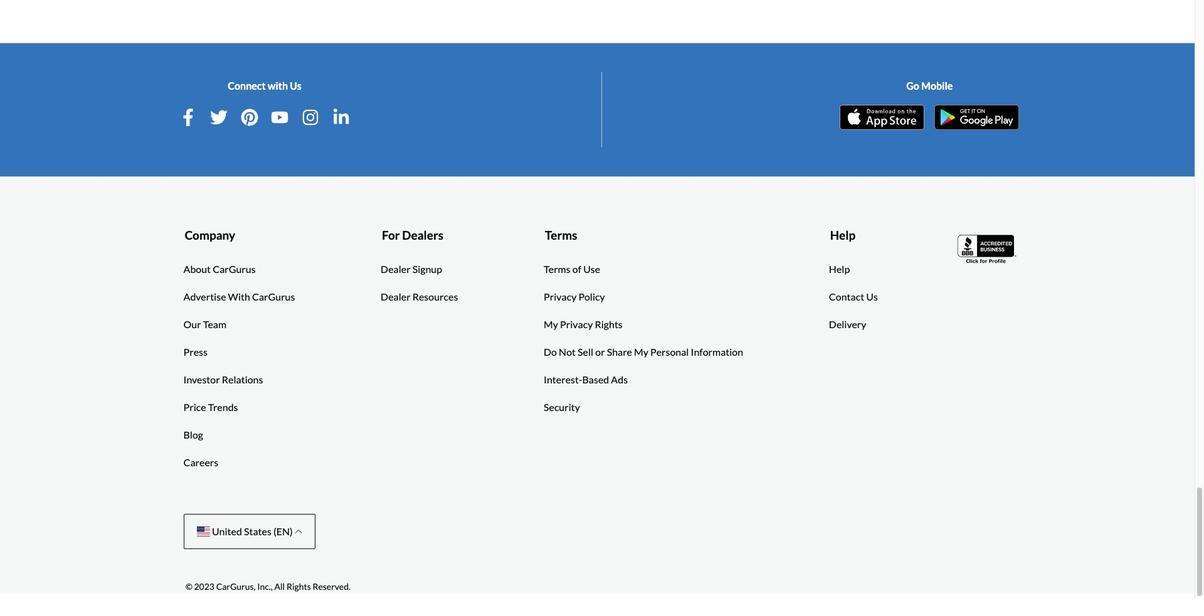 Task type: describe. For each thing, give the bounding box(es) containing it.
privacy policy
[[544, 290, 605, 302]]

cargurus,
[[216, 581, 256, 591]]

about cargurus
[[184, 263, 256, 275]]

inc.,
[[257, 581, 273, 591]]

share
[[607, 346, 633, 358]]

sell
[[578, 346, 594, 358]]

security
[[544, 401, 580, 413]]

interest-
[[544, 373, 583, 385]]

blog link
[[184, 427, 203, 442]]

1 horizontal spatial us
[[867, 290, 878, 302]]

privacy inside my privacy rights link
[[560, 318, 593, 330]]

press
[[184, 346, 208, 358]]

company
[[185, 228, 235, 242]]

united states (en)
[[210, 525, 295, 537]]

get it on google play image
[[935, 105, 1020, 130]]

price
[[184, 401, 206, 413]]

dealer signup link
[[381, 262, 442, 277]]

us image
[[197, 526, 210, 536]]

privacy policy link
[[544, 289, 605, 304]]

reserved.
[[313, 581, 351, 591]]

connect with us
[[228, 80, 302, 92]]

delivery
[[829, 318, 867, 330]]

advertise with cargurus link
[[184, 289, 295, 304]]

advertise
[[184, 290, 226, 302]]

contact us link
[[829, 289, 878, 304]]

security link
[[544, 400, 580, 415]]

investor
[[184, 373, 220, 385]]

our team link
[[184, 317, 227, 332]]

careers
[[184, 456, 218, 468]]

use
[[584, 263, 601, 275]]

contact
[[829, 290, 865, 302]]

based
[[583, 373, 609, 385]]

pinterest image
[[241, 109, 258, 126]]

delivery link
[[829, 317, 867, 332]]

about cargurus link
[[184, 262, 256, 277]]

help link
[[829, 262, 850, 277]]

investor relations link
[[184, 372, 263, 387]]

our
[[184, 318, 201, 330]]

policy
[[579, 290, 605, 302]]

dealer resources
[[381, 290, 458, 302]]

with
[[228, 290, 250, 302]]

my privacy rights
[[544, 318, 623, 330]]

dealers
[[402, 228, 444, 242]]

blog
[[184, 428, 203, 440]]

all
[[275, 581, 285, 591]]

dealer for dealer signup
[[381, 263, 411, 275]]

privacy inside the privacy policy link
[[544, 290, 577, 302]]

united states (en) button
[[184, 514, 316, 549]]

2023
[[194, 581, 215, 591]]

youtube image
[[271, 109, 289, 126]]

our team
[[184, 318, 227, 330]]

0 horizontal spatial rights
[[287, 581, 311, 591]]

contact us
[[829, 290, 878, 302]]

for
[[382, 228, 400, 242]]

twitter image
[[210, 109, 228, 126]]



Task type: vqa. For each thing, say whether or not it's contained in the screenshot.
© 2023 Cargurus, Inc., All Rights Reserved.
yes



Task type: locate. For each thing, give the bounding box(es) containing it.
terms up terms of use
[[545, 228, 578, 242]]

cargurus
[[213, 263, 256, 275], [252, 290, 295, 302]]

about
[[184, 263, 211, 275]]

©
[[186, 581, 193, 591]]

dealer resources link
[[381, 289, 458, 304]]

privacy down the privacy policy link
[[560, 318, 593, 330]]

0 vertical spatial us
[[290, 80, 302, 92]]

trends
[[208, 401, 238, 413]]

privacy down terms of use link
[[544, 290, 577, 302]]

terms of use
[[544, 263, 601, 275]]

0 vertical spatial terms
[[545, 228, 578, 242]]

us right contact
[[867, 290, 878, 302]]

information
[[691, 346, 744, 358]]

0 vertical spatial my
[[544, 318, 558, 330]]

instagram image
[[302, 109, 320, 126]]

1 horizontal spatial rights
[[595, 318, 623, 330]]

rights up or
[[595, 318, 623, 330]]

interest-based ads
[[544, 373, 628, 385]]

0 horizontal spatial us
[[290, 80, 302, 92]]

1 vertical spatial rights
[[287, 581, 311, 591]]

2 dealer from the top
[[381, 290, 411, 302]]

of
[[573, 263, 582, 275]]

1 vertical spatial privacy
[[560, 318, 593, 330]]

price trends link
[[184, 400, 238, 415]]

0 vertical spatial help
[[831, 228, 856, 242]]

0 horizontal spatial my
[[544, 318, 558, 330]]

us
[[290, 80, 302, 92], [867, 290, 878, 302]]

help up help 'link'
[[831, 228, 856, 242]]

not
[[559, 346, 576, 358]]

advertise with cargurus
[[184, 290, 295, 302]]

us right with
[[290, 80, 302, 92]]

1 vertical spatial terms
[[544, 263, 571, 275]]

0 vertical spatial privacy
[[544, 290, 577, 302]]

relations
[[222, 373, 263, 385]]

(en)
[[274, 525, 293, 537]]

cargurus up with
[[213, 263, 256, 275]]

do not sell or share my personal information link
[[544, 344, 744, 359]]

1 vertical spatial us
[[867, 290, 878, 302]]

investor relations
[[184, 373, 263, 385]]

go
[[907, 80, 920, 92]]

dealer signup
[[381, 263, 442, 275]]

1 vertical spatial cargurus
[[252, 290, 295, 302]]

terms left of
[[544, 263, 571, 275]]

interest-based ads link
[[544, 372, 628, 387]]

dealer down dealer signup link
[[381, 290, 411, 302]]

help
[[831, 228, 856, 242], [829, 263, 850, 275]]

facebook image
[[180, 109, 197, 126]]

press link
[[184, 344, 208, 359]]

privacy
[[544, 290, 577, 302], [560, 318, 593, 330]]

resources
[[413, 290, 458, 302]]

help up contact
[[829, 263, 850, 275]]

go mobile
[[907, 80, 953, 92]]

with
[[268, 80, 288, 92]]

1 vertical spatial help
[[829, 263, 850, 275]]

© 2023 cargurus, inc., all rights reserved.
[[186, 581, 351, 591]]

or
[[596, 346, 605, 358]]

team
[[203, 318, 227, 330]]

do
[[544, 346, 557, 358]]

dealer
[[381, 263, 411, 275], [381, 290, 411, 302]]

rights right all
[[287, 581, 311, 591]]

0 vertical spatial rights
[[595, 318, 623, 330]]

united
[[212, 525, 242, 537]]

1 vertical spatial dealer
[[381, 290, 411, 302]]

terms
[[545, 228, 578, 242], [544, 263, 571, 275]]

dealer left signup
[[381, 263, 411, 275]]

personal
[[651, 346, 689, 358]]

my up do
[[544, 318, 558, 330]]

mobile
[[922, 80, 953, 92]]

careers link
[[184, 455, 218, 470]]

1 vertical spatial my
[[634, 346, 649, 358]]

for dealers
[[382, 228, 444, 242]]

states
[[244, 525, 272, 537]]

0 vertical spatial cargurus
[[213, 263, 256, 275]]

rights
[[595, 318, 623, 330], [287, 581, 311, 591]]

linkedin image
[[333, 109, 350, 126]]

0 vertical spatial dealer
[[381, 263, 411, 275]]

download on the app store image
[[840, 105, 925, 130]]

price trends
[[184, 401, 238, 413]]

connect
[[228, 80, 266, 92]]

1 dealer from the top
[[381, 263, 411, 275]]

cargurus right with
[[252, 290, 295, 302]]

terms for terms
[[545, 228, 578, 242]]

1 horizontal spatial my
[[634, 346, 649, 358]]

do not sell or share my personal information
[[544, 346, 744, 358]]

dealer for dealer resources
[[381, 290, 411, 302]]

terms for terms of use
[[544, 263, 571, 275]]

my right share
[[634, 346, 649, 358]]

terms of use link
[[544, 262, 601, 277]]

ads
[[611, 373, 628, 385]]

my privacy rights link
[[544, 317, 623, 332]]

signup
[[413, 263, 442, 275]]

click for the bbb business review of this auto listing service in cambridge ma image
[[958, 234, 1018, 265]]

my
[[544, 318, 558, 330], [634, 346, 649, 358]]



